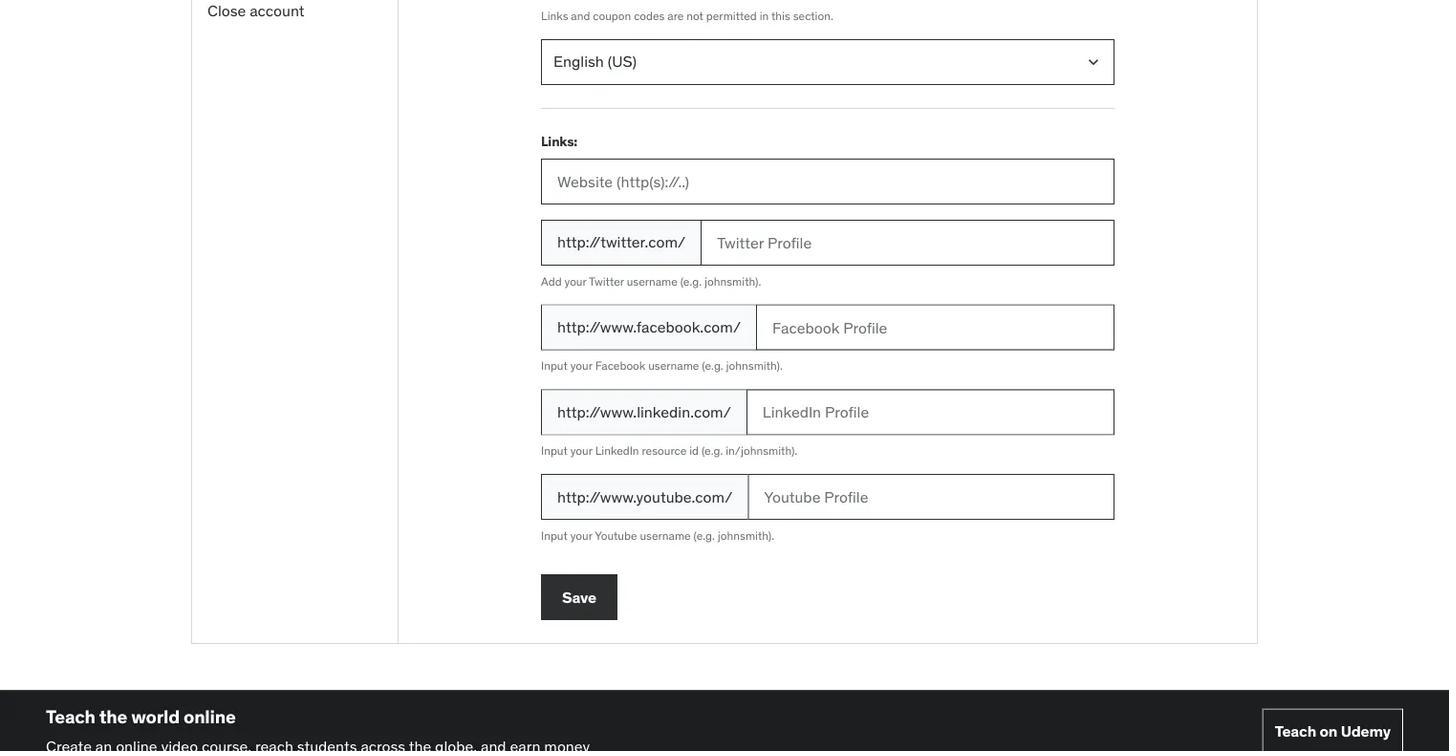 Task type: describe. For each thing, give the bounding box(es) containing it.
your for http://www.linkedin.com/
[[571, 444, 593, 458]]

(e.g. for http://twitter.com/
[[681, 274, 702, 289]]

the
[[99, 706, 127, 729]]

your for http://www.youtube.com/
[[571, 529, 593, 543]]

teach on udemy link
[[1263, 709, 1404, 752]]

input for http://www.facebook.com/
[[541, 359, 568, 374]]

linkedin
[[595, 444, 639, 458]]

udemy
[[1341, 722, 1391, 742]]

Website (http(s)://..) url field
[[541, 159, 1115, 204]]

add your twitter username (e.g. johnsmith).
[[541, 274, 761, 289]]

teach for teach the world online
[[46, 706, 95, 729]]

input your facebook username (e.g. johnsmith).
[[541, 359, 783, 374]]

input your youtube username (e.g. johnsmith).
[[541, 529, 775, 543]]

http://www.youtube.com/
[[558, 487, 733, 507]]

this
[[772, 8, 791, 23]]

(e.g. for http://www.youtube.com/
[[694, 529, 715, 543]]

johnsmith). for http://www.facebook.com/
[[726, 359, 783, 374]]

permitted
[[707, 8, 757, 23]]

input your linkedin resource id (e.g. in/johnsmith).
[[541, 444, 798, 458]]

not
[[687, 8, 704, 23]]

add
[[541, 274, 562, 289]]

johnsmith). for http://www.youtube.com/
[[718, 529, 775, 543]]

teach for teach on udemy
[[1275, 722, 1317, 742]]

username for http://twitter.com/
[[627, 274, 678, 289]]

johnsmith). for http://twitter.com/
[[705, 274, 761, 289]]

http://www.linkedin.com/
[[558, 402, 731, 422]]

teach on udemy
[[1275, 722, 1391, 742]]

links
[[541, 8, 568, 23]]



Task type: locate. For each thing, give the bounding box(es) containing it.
youtube
[[595, 529, 637, 543]]

teach left on
[[1275, 722, 1317, 742]]

2 vertical spatial input
[[541, 529, 568, 543]]

0 vertical spatial input
[[541, 359, 568, 374]]

LinkedIn Profile text field
[[747, 390, 1115, 435]]

username
[[627, 274, 678, 289], [649, 359, 699, 374], [640, 529, 691, 543]]

links and coupon codes are not permitted in this section.
[[541, 8, 834, 23]]

account
[[250, 0, 305, 20]]

input left 'facebook'
[[541, 359, 568, 374]]

johnsmith). down in/johnsmith).
[[718, 529, 775, 543]]

coupon
[[593, 8, 631, 23]]

codes
[[634, 8, 665, 23]]

input for http://www.youtube.com/
[[541, 529, 568, 543]]

twitter
[[589, 274, 624, 289]]

johnsmith). up in/johnsmith).
[[726, 359, 783, 374]]

online
[[184, 706, 236, 729]]

id
[[690, 444, 699, 458]]

Youtube Profile text field
[[748, 474, 1115, 520]]

(e.g. down http://www.youtube.com/
[[694, 529, 715, 543]]

username for http://www.facebook.com/
[[649, 359, 699, 374]]

your
[[565, 274, 587, 289], [571, 359, 593, 374], [571, 444, 593, 458], [571, 529, 593, 543]]

(e.g. down http://www.facebook.com/
[[702, 359, 724, 374]]

save
[[562, 588, 597, 607]]

0 horizontal spatial teach
[[46, 706, 95, 729]]

resource
[[642, 444, 687, 458]]

username down http://www.youtube.com/
[[640, 529, 691, 543]]

1 vertical spatial johnsmith).
[[726, 359, 783, 374]]

username for http://www.youtube.com/
[[640, 529, 691, 543]]

are
[[668, 8, 684, 23]]

input left youtube
[[541, 529, 568, 543]]

section.
[[793, 8, 834, 23]]

0 vertical spatial username
[[627, 274, 678, 289]]

save button
[[541, 575, 618, 621]]

username down http://www.facebook.com/
[[649, 359, 699, 374]]

your left linkedin
[[571, 444, 593, 458]]

teach the world online
[[46, 706, 236, 729]]

close account
[[208, 0, 305, 20]]

2 vertical spatial username
[[640, 529, 691, 543]]

links:
[[541, 132, 578, 150]]

1 input from the top
[[541, 359, 568, 374]]

in/johnsmith).
[[726, 444, 798, 458]]

1 horizontal spatial teach
[[1275, 722, 1317, 742]]

your for http://twitter.com/
[[565, 274, 587, 289]]

0 vertical spatial johnsmith).
[[705, 274, 761, 289]]

teach
[[46, 706, 95, 729], [1275, 722, 1317, 742]]

close account link
[[192, 0, 398, 25]]

Facebook Profile text field
[[756, 305, 1115, 351]]

your left youtube
[[571, 529, 593, 543]]

close
[[208, 0, 246, 20]]

2 vertical spatial johnsmith).
[[718, 529, 775, 543]]

(e.g. right id
[[702, 444, 723, 458]]

your left 'facebook'
[[571, 359, 593, 374]]

input for http://www.linkedin.com/
[[541, 444, 568, 458]]

2 input from the top
[[541, 444, 568, 458]]

input
[[541, 359, 568, 374], [541, 444, 568, 458], [541, 529, 568, 543]]

Twitter Profile text field
[[701, 220, 1115, 266]]

1 vertical spatial username
[[649, 359, 699, 374]]

input left linkedin
[[541, 444, 568, 458]]

your right add in the top left of the page
[[565, 274, 587, 289]]

(e.g. up http://www.facebook.com/
[[681, 274, 702, 289]]

johnsmith). up http://www.facebook.com/
[[705, 274, 761, 289]]

johnsmith).
[[705, 274, 761, 289], [726, 359, 783, 374], [718, 529, 775, 543]]

username right twitter
[[627, 274, 678, 289]]

facebook
[[595, 359, 646, 374]]

http://twitter.com/
[[558, 232, 686, 252]]

http://www.facebook.com/
[[558, 317, 741, 337]]

3 input from the top
[[541, 529, 568, 543]]

(e.g. for http://www.facebook.com/
[[702, 359, 724, 374]]

world
[[131, 706, 180, 729]]

your for http://www.facebook.com/
[[571, 359, 593, 374]]

(e.g.
[[681, 274, 702, 289], [702, 359, 724, 374], [702, 444, 723, 458], [694, 529, 715, 543]]

on
[[1320, 722, 1338, 742]]

in
[[760, 8, 769, 23]]

1 vertical spatial input
[[541, 444, 568, 458]]

teach left the at the bottom left of the page
[[46, 706, 95, 729]]

and
[[571, 8, 590, 23]]



Task type: vqa. For each thing, say whether or not it's contained in the screenshot.


